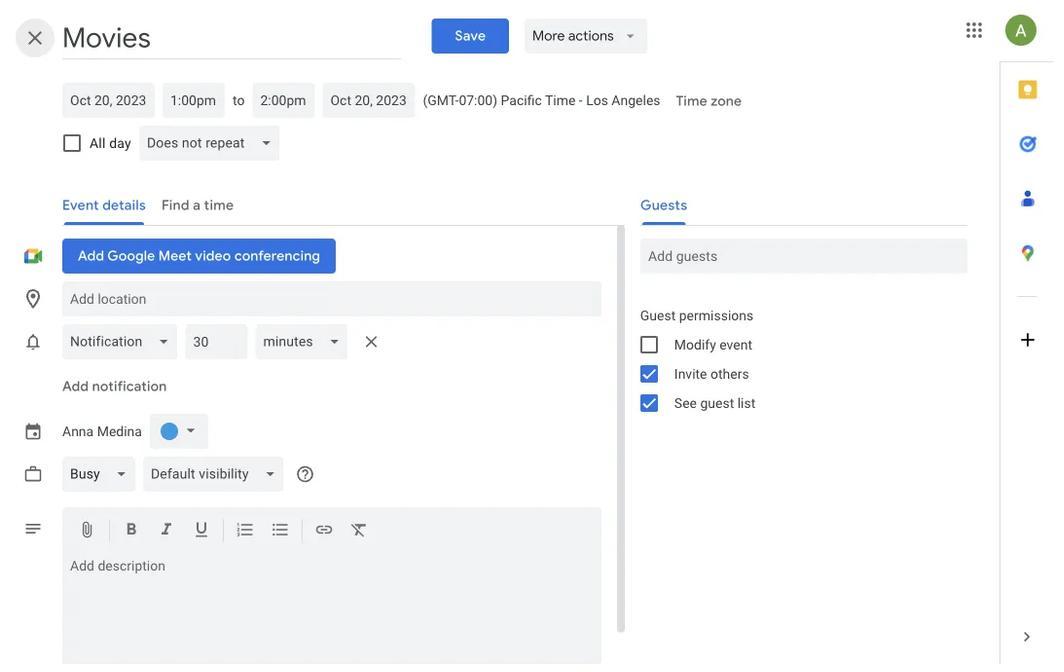Task type: locate. For each thing, give the bounding box(es) containing it.
time
[[545, 92, 576, 108], [676, 93, 708, 110]]

07:00)
[[459, 92, 498, 108]]

time left '-'
[[545, 92, 576, 108]]

to
[[233, 92, 245, 108]]

modify
[[675, 336, 716, 352]]

more actions arrow_drop_down
[[533, 27, 640, 45]]

numbered list image
[[236, 520, 255, 543]]

invite
[[675, 366, 707, 382]]

italic image
[[157, 520, 176, 543]]

1 horizontal spatial time
[[676, 93, 708, 110]]

guest
[[641, 307, 676, 323]]

los
[[586, 92, 608, 108]]

add
[[62, 378, 89, 395]]

guest permissions
[[641, 307, 754, 323]]

Start date text field
[[70, 89, 147, 112]]

tab list
[[1001, 62, 1055, 610]]

day
[[109, 135, 131, 151]]

actions
[[569, 27, 614, 45]]

angeles
[[612, 92, 661, 108]]

Start time text field
[[170, 89, 217, 112]]

guest
[[701, 395, 734, 411]]

see guest list
[[675, 395, 756, 411]]

None field
[[139, 126, 288, 161], [62, 324, 185, 359], [255, 324, 356, 359], [62, 457, 143, 492], [143, 457, 292, 492], [139, 126, 288, 161], [62, 324, 185, 359], [255, 324, 356, 359], [62, 457, 143, 492], [143, 457, 292, 492]]

anna medina
[[62, 423, 142, 439]]

time zone button
[[668, 84, 750, 119]]

others
[[711, 366, 749, 382]]

invite others
[[675, 366, 749, 382]]

more
[[533, 27, 565, 45]]

all
[[90, 135, 106, 151]]

time left zone
[[676, 93, 708, 110]]

underline image
[[192, 520, 211, 543]]

Minutes in advance for notification number field
[[193, 324, 240, 359]]

group
[[625, 301, 968, 418]]

all day
[[90, 135, 131, 151]]

time inside button
[[676, 93, 708, 110]]

Description text field
[[62, 558, 602, 665]]

remove formatting image
[[350, 520, 369, 543]]

End date text field
[[330, 89, 407, 112]]

bulleted list image
[[271, 520, 290, 543]]

End time text field
[[260, 89, 307, 112]]

0 horizontal spatial time
[[545, 92, 576, 108]]

permissions
[[679, 307, 754, 323]]

formatting options toolbar
[[62, 507, 602, 555]]



Task type: vqa. For each thing, say whether or not it's contained in the screenshot.
THE GUEST PERMISSIONS
yes



Task type: describe. For each thing, give the bounding box(es) containing it.
zone
[[711, 93, 742, 110]]

(gmt-07:00) pacific time - los angeles
[[423, 92, 661, 108]]

arrow_drop_down
[[622, 27, 640, 45]]

list
[[738, 395, 756, 411]]

modify event
[[675, 336, 753, 352]]

group containing guest permissions
[[625, 301, 968, 418]]

see
[[675, 395, 697, 411]]

medina
[[97, 423, 142, 439]]

pacific
[[501, 92, 542, 108]]

Location text field
[[70, 281, 594, 316]]

(gmt-
[[423, 92, 459, 108]]

add notification button
[[55, 363, 175, 410]]

time zone
[[676, 93, 742, 110]]

event
[[720, 336, 753, 352]]

insert link image
[[315, 520, 334, 543]]

anna
[[62, 423, 94, 439]]

Guests text field
[[648, 239, 960, 274]]

bold image
[[122, 520, 141, 543]]

add notification
[[62, 378, 167, 395]]

notification
[[92, 378, 167, 395]]

save
[[455, 27, 486, 45]]

-
[[579, 92, 583, 108]]

Title text field
[[62, 17, 401, 59]]

save button
[[432, 19, 509, 54]]

30 minutes before element
[[62, 320, 387, 363]]



